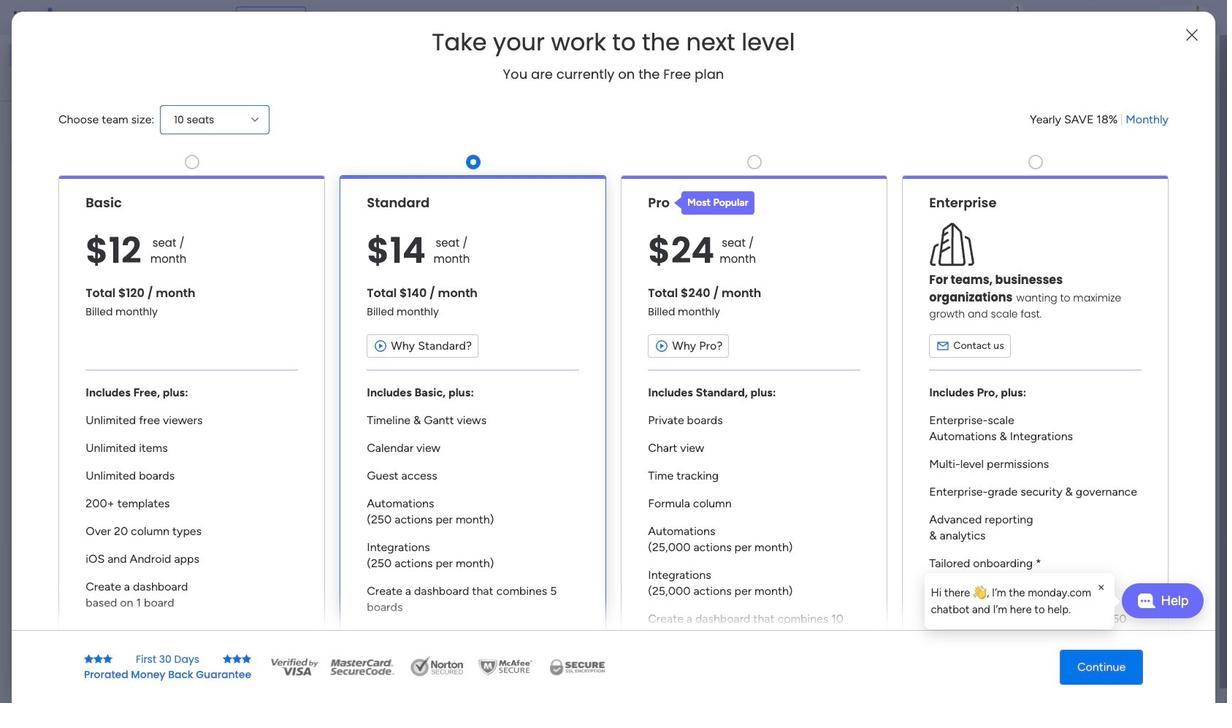 Task type: describe. For each thing, give the bounding box(es) containing it.
chat bot icon image
[[1137, 594, 1156, 609]]

enterprise tier selected option
[[902, 175, 1169, 659]]

mastercard secure code image
[[326, 656, 399, 678]]

1 star image from the left
[[84, 654, 93, 665]]

help center element
[[986, 419, 1206, 477]]

templates image image
[[1000, 110, 1192, 211]]

getting started element
[[986, 349, 1206, 407]]

1 component image from the left
[[295, 614, 308, 627]]

pro tier selected option
[[621, 175, 888, 659]]

2 star image from the left
[[93, 654, 103, 665]]

2 star image from the left
[[242, 654, 251, 665]]

basic tier selected option
[[58, 175, 325, 659]]

workspace image inside icon
[[620, 597, 637, 623]]

section head inside pro tier selected option
[[674, 191, 755, 215]]

0 vertical spatial option
[[9, 44, 178, 67]]

monday marketplace image
[[1065, 10, 1079, 25]]

help image
[[1132, 10, 1147, 25]]

close recently visited image
[[226, 119, 243, 137]]

standard tier selected option
[[340, 175, 606, 659]]

mcafee secure image
[[476, 656, 535, 678]]



Task type: locate. For each thing, give the bounding box(es) containing it.
workspace image
[[250, 592, 285, 627], [620, 597, 637, 623]]

add to favorites image
[[433, 267, 448, 282]]

star image
[[84, 654, 93, 665], [93, 654, 103, 665], [103, 654, 112, 665], [223, 654, 232, 665]]

list box
[[0, 171, 186, 420]]

component image up "verified by visa" image
[[295, 614, 308, 627]]

1 horizontal spatial workspace image
[[620, 597, 637, 623]]

0 horizontal spatial workspace image
[[250, 592, 285, 627]]

ruby anderson image
[[1187, 6, 1210, 29]]

quick search results list box
[[226, 137, 951, 330]]

search everything image
[[1100, 10, 1115, 25]]

1 horizontal spatial component image
[[656, 614, 669, 627]]

1 star image from the left
[[232, 654, 242, 665]]

option
[[9, 44, 178, 67], [9, 69, 178, 92], [0, 173, 186, 176]]

3 star image from the left
[[103, 654, 112, 665]]

ssl encrypted image
[[541, 656, 614, 678]]

norton secured image
[[405, 656, 471, 678]]

select product image
[[13, 10, 28, 25]]

add to favorites image
[[672, 267, 687, 282]]

workspace image
[[611, 592, 646, 627]]

component image right workspace icon
[[656, 614, 669, 627]]

dialog
[[925, 574, 1115, 630]]

0 horizontal spatial component image
[[295, 614, 308, 627]]

star image
[[232, 654, 242, 665], [242, 654, 251, 665]]

1 element
[[373, 348, 391, 365]]

component image
[[295, 614, 308, 627], [656, 614, 669, 627]]

see plans image
[[242, 9, 256, 26]]

billing cycle selection group
[[1030, 112, 1169, 128]]

invite members image
[[1032, 10, 1047, 25]]

2 component image from the left
[[656, 614, 669, 627]]

notifications image
[[968, 10, 983, 25]]

1 image
[[1011, 1, 1024, 17]]

close update feed (inbox) image
[[226, 348, 243, 365]]

section head
[[674, 191, 755, 215]]

4 star image from the left
[[223, 654, 232, 665]]

tier options list box
[[58, 149, 1169, 659]]

2 vertical spatial option
[[0, 173, 186, 176]]

update feed image
[[1000, 10, 1015, 25]]

verified by visa image
[[269, 656, 320, 678]]

1 vertical spatial option
[[9, 69, 178, 92]]

heading
[[432, 29, 795, 56]]



Task type: vqa. For each thing, say whether or not it's contained in the screenshot.
"heading"
yes



